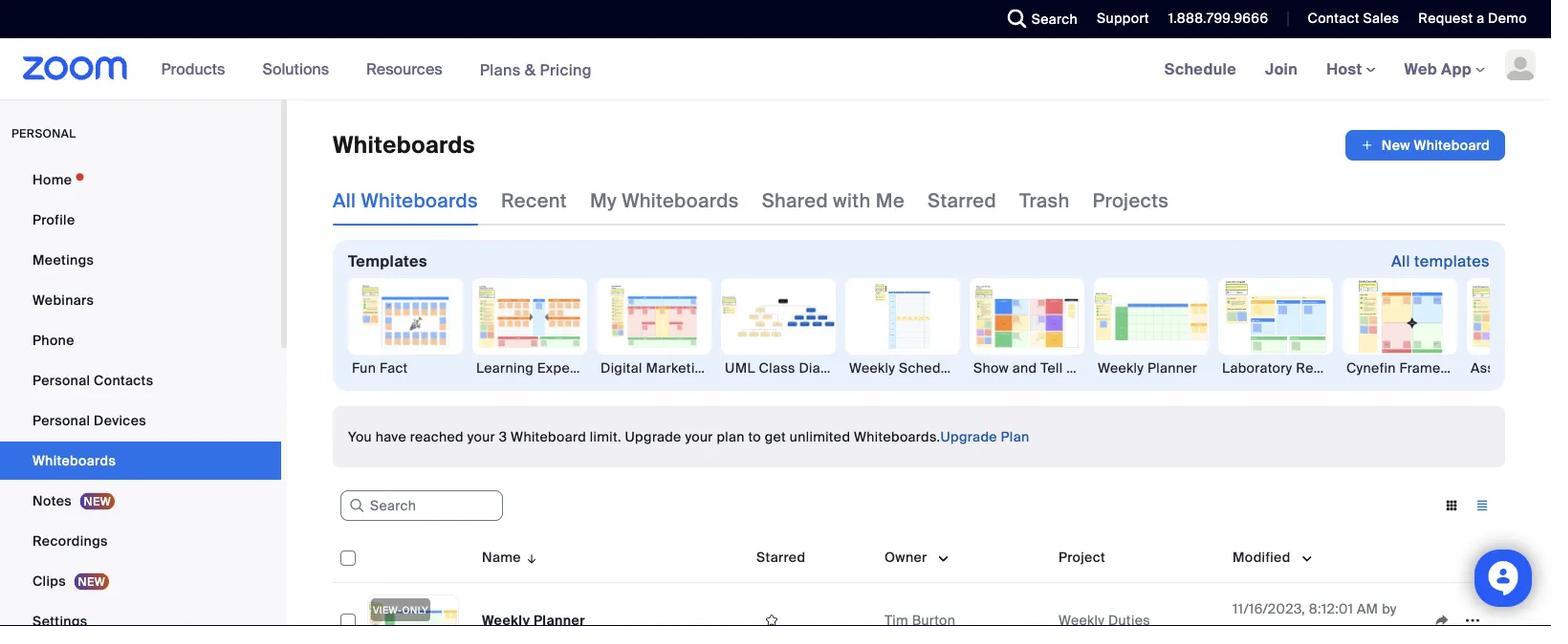 Task type: describe. For each thing, give the bounding box(es) containing it.
clips
[[33, 573, 66, 590]]

new whiteboard
[[1382, 136, 1491, 154]]

whiteboards application
[[333, 130, 1506, 161]]

asset manag
[[1472, 359, 1552, 377]]

burton
[[1261, 623, 1304, 627]]

thumbnail of weekly planner image
[[368, 596, 458, 627]]

meetings link
[[0, 241, 281, 279]]

grid mode, not selected image
[[1437, 498, 1468, 515]]

all for all templates
[[1392, 251, 1411, 271]]

laboratory report button
[[1219, 278, 1341, 378]]

Search text field
[[341, 491, 503, 521]]

notes link
[[0, 482, 281, 521]]

learning experience canvas element
[[473, 359, 663, 378]]

my
[[590, 188, 617, 213]]

asset manag button
[[1468, 278, 1552, 378]]

products button
[[161, 38, 234, 100]]

meetings navigation
[[1151, 38, 1552, 101]]

cynefin
[[1347, 359, 1397, 377]]

solutions button
[[263, 38, 338, 100]]

home link
[[0, 161, 281, 199]]

join link
[[1252, 38, 1313, 100]]

1.888.799.9666
[[1169, 10, 1269, 27]]

banner containing products
[[0, 38, 1552, 101]]

shared
[[762, 188, 829, 213]]

plan
[[717, 428, 745, 446]]

share image
[[1428, 612, 1458, 627]]

all templates button
[[1392, 246, 1491, 277]]

weekly schedule
[[850, 359, 961, 377]]

schedule link
[[1151, 38, 1252, 100]]

whiteboards right my
[[622, 188, 739, 213]]

unlimited
[[790, 428, 851, 446]]

web
[[1405, 59, 1438, 79]]

framework
[[1400, 359, 1472, 377]]

zoom logo image
[[23, 56, 128, 80]]

view-only
[[373, 604, 429, 617]]

1.888.799.9666 button up join
[[1155, 0, 1274, 38]]

support
[[1098, 10, 1150, 27]]

contacts
[[94, 372, 154, 389]]

uml class diagram element
[[721, 359, 855, 378]]

list mode, selected image
[[1468, 498, 1498, 515]]

cynefin framework element
[[1343, 359, 1472, 378]]

with inside button
[[1067, 359, 1094, 377]]

laboratory
[[1223, 359, 1293, 377]]

new whiteboard button
[[1346, 130, 1506, 161]]

1 vertical spatial whiteboard
[[511, 428, 587, 446]]

personal contacts link
[[0, 362, 281, 400]]

learning
[[477, 359, 534, 377]]

manag
[[1512, 359, 1552, 377]]

trash
[[1020, 188, 1070, 213]]

more options for weekly planner image
[[1458, 612, 1489, 627]]

uml class diagram button
[[721, 278, 855, 378]]

profile
[[33, 211, 75, 229]]

a inside button
[[1097, 359, 1105, 377]]

recent
[[501, 188, 567, 213]]

clips link
[[0, 563, 281, 601]]

personal devices
[[33, 412, 146, 430]]

all whiteboards
[[333, 188, 478, 213]]

uml
[[725, 359, 756, 377]]

asset
[[1472, 359, 1509, 377]]

fact
[[380, 359, 408, 377]]

limit.
[[590, 428, 622, 446]]

laboratory report element
[[1219, 359, 1341, 378]]

whiteboards up templates
[[361, 188, 478, 213]]

digital marketing canvas element
[[597, 359, 763, 378]]

class
[[759, 359, 796, 377]]

sales
[[1364, 10, 1400, 27]]

1 vertical spatial starred
[[757, 549, 806, 566]]

contact
[[1308, 10, 1360, 27]]

1.888.799.9666 button up schedule link
[[1169, 10, 1269, 27]]

plans & pricing
[[480, 60, 592, 80]]

phone
[[33, 332, 74, 349]]

you
[[348, 428, 372, 446]]

digital
[[601, 359, 643, 377]]

with inside tabs of all whiteboard page tab list
[[833, 188, 871, 213]]

am
[[1358, 600, 1379, 618]]

weekly for weekly schedule
[[850, 359, 896, 377]]

starred inside tabs of all whiteboard page tab list
[[928, 188, 997, 213]]

personal devices link
[[0, 402, 281, 440]]

recordings
[[33, 532, 108, 550]]

join
[[1266, 59, 1299, 79]]

project
[[1059, 549, 1106, 566]]

owner
[[885, 549, 928, 566]]

weekly schedule button
[[846, 278, 961, 378]]

personal for personal devices
[[33, 412, 90, 430]]

profile link
[[0, 201, 281, 239]]

personal contacts
[[33, 372, 154, 389]]

profile picture image
[[1506, 50, 1537, 80]]

show
[[974, 359, 1009, 377]]

me
[[876, 188, 905, 213]]

11/16/2023,
[[1233, 600, 1306, 618]]

report
[[1297, 359, 1341, 377]]



Task type: locate. For each thing, give the bounding box(es) containing it.
tabs of all whiteboard page tab list
[[333, 176, 1169, 226]]

canvas for digital marketing canvas
[[715, 359, 763, 377]]

schedule inside button
[[899, 359, 961, 377]]

1 horizontal spatial canvas
[[715, 359, 763, 377]]

personal
[[11, 126, 76, 141]]

canvas
[[615, 359, 663, 377], [715, 359, 763, 377]]

contact sales
[[1308, 10, 1400, 27]]

1 vertical spatial personal
[[33, 412, 90, 430]]

fun
[[352, 359, 376, 377]]

whiteboards.
[[854, 428, 941, 446]]

personal
[[33, 372, 90, 389], [33, 412, 90, 430]]

&
[[525, 60, 536, 80]]

upgrade
[[625, 428, 682, 446], [941, 428, 998, 446]]

webinars link
[[0, 281, 281, 320]]

product information navigation
[[147, 38, 607, 101]]

0 horizontal spatial upgrade
[[625, 428, 682, 446]]

resources button
[[367, 38, 451, 100]]

application
[[333, 533, 1506, 627], [1428, 607, 1498, 627]]

a
[[1477, 10, 1485, 27], [1097, 359, 1105, 377]]

all inside button
[[1392, 251, 1411, 271]]

app
[[1442, 59, 1473, 79]]

shared with me
[[762, 188, 905, 213]]

0 horizontal spatial a
[[1097, 359, 1105, 377]]

pricing
[[540, 60, 592, 80]]

click to star the whiteboard weekly planner image
[[757, 612, 787, 627]]

0 horizontal spatial your
[[468, 428, 496, 446]]

all
[[333, 188, 356, 213], [1392, 251, 1411, 271]]

upgrade left plan on the bottom right of the page
[[941, 428, 998, 446]]

0 vertical spatial whiteboard
[[1415, 136, 1491, 154]]

host button
[[1327, 59, 1376, 79]]

0 vertical spatial a
[[1477, 10, 1485, 27]]

add image
[[1361, 136, 1375, 155]]

0 vertical spatial starred
[[928, 188, 997, 213]]

cynefin framework button
[[1343, 278, 1472, 378]]

upgrade plan button
[[941, 422, 1030, 453]]

1 horizontal spatial starred
[[928, 188, 997, 213]]

contact sales link
[[1294, 0, 1405, 38], [1308, 10, 1400, 27]]

1 your from the left
[[468, 428, 496, 446]]

weekly planner button
[[1095, 278, 1209, 378]]

whiteboards link
[[0, 442, 281, 480]]

marketing
[[646, 359, 712, 377]]

schedule down 1.888.799.9666
[[1165, 59, 1237, 79]]

products
[[161, 59, 225, 79]]

host
[[1327, 59, 1367, 79]]

templates
[[348, 251, 428, 271]]

2 canvas from the left
[[715, 359, 763, 377]]

2 upgrade from the left
[[941, 428, 998, 446]]

plans
[[480, 60, 521, 80]]

arrow down image
[[521, 546, 539, 569]]

0 vertical spatial with
[[833, 188, 871, 213]]

all up templates
[[333, 188, 356, 213]]

8:12:01
[[1310, 600, 1354, 618]]

with right tell
[[1067, 359, 1094, 377]]

reached
[[410, 428, 464, 446]]

application containing name
[[333, 533, 1506, 627]]

your left 3
[[468, 428, 496, 446]]

schedule left show
[[899, 359, 961, 377]]

meetings
[[33, 251, 94, 269]]

0 horizontal spatial starred
[[757, 549, 806, 566]]

starred up click to star the whiteboard weekly planner image
[[757, 549, 806, 566]]

show and tell with a twist element
[[970, 359, 1142, 378]]

0 horizontal spatial with
[[833, 188, 871, 213]]

whiteboards down personal devices
[[33, 452, 116, 470]]

a left twist
[[1097, 359, 1105, 377]]

all inside tab list
[[333, 188, 356, 213]]

whiteboards
[[333, 131, 475, 160], [361, 188, 478, 213], [622, 188, 739, 213], [33, 452, 116, 470]]

whiteboards up all whiteboards at the top of the page
[[333, 131, 475, 160]]

1 vertical spatial schedule
[[899, 359, 961, 377]]

weekly schedule element
[[846, 359, 961, 378]]

fun fact
[[352, 359, 408, 377]]

banner
[[0, 38, 1552, 101]]

1 personal from the top
[[33, 372, 90, 389]]

weekly for weekly planner
[[1098, 359, 1145, 377]]

templates
[[1415, 251, 1491, 271]]

weekly inside button
[[850, 359, 896, 377]]

fun fact element
[[348, 359, 463, 378]]

projects
[[1093, 188, 1169, 213]]

weekly left the planner
[[1098, 359, 1145, 377]]

tell
[[1041, 359, 1063, 377]]

cynefin framework
[[1347, 359, 1472, 377]]

to
[[749, 428, 762, 446]]

11/16/2023, 8:12:01 am by tim burton
[[1233, 600, 1398, 627]]

your
[[468, 428, 496, 446], [685, 428, 713, 446]]

2 your from the left
[[685, 428, 713, 446]]

1 vertical spatial a
[[1097, 359, 1105, 377]]

phone link
[[0, 321, 281, 360]]

0 vertical spatial schedule
[[1165, 59, 1237, 79]]

0 horizontal spatial weekly
[[850, 359, 896, 377]]

personal menu menu
[[0, 161, 281, 627]]

1 vertical spatial with
[[1067, 359, 1094, 377]]

my whiteboards
[[590, 188, 739, 213]]

all templates
[[1392, 251, 1491, 271]]

you have reached your 3 whiteboard limit. upgrade your plan to get unlimited whiteboards. upgrade plan
[[348, 428, 1030, 446]]

weekly planner
[[1098, 359, 1198, 377]]

2 personal from the top
[[33, 412, 90, 430]]

search
[[1032, 10, 1078, 28]]

and
[[1013, 359, 1038, 377]]

request a demo
[[1419, 10, 1528, 27]]

experience
[[537, 359, 611, 377]]

0 horizontal spatial all
[[333, 188, 356, 213]]

canvas for learning experience canvas
[[615, 359, 663, 377]]

personal down personal contacts on the left bottom
[[33, 412, 90, 430]]

1 horizontal spatial upgrade
[[941, 428, 998, 446]]

1 upgrade from the left
[[625, 428, 682, 446]]

devices
[[94, 412, 146, 430]]

demo
[[1489, 10, 1528, 27]]

new
[[1382, 136, 1411, 154]]

schedule inside meetings navigation
[[1165, 59, 1237, 79]]

asset management element
[[1468, 359, 1552, 378]]

show and tell with a twist button
[[970, 278, 1142, 378]]

personal down the phone
[[33, 372, 90, 389]]

digital marketing canvas button
[[597, 278, 763, 378]]

web app button
[[1405, 59, 1486, 79]]

0 vertical spatial all
[[333, 188, 356, 213]]

2 weekly from the left
[[1098, 359, 1145, 377]]

1 horizontal spatial schedule
[[1165, 59, 1237, 79]]

personal for personal contacts
[[33, 372, 90, 389]]

your left plan
[[685, 428, 713, 446]]

laboratory report
[[1223, 359, 1341, 377]]

a left demo
[[1477, 10, 1485, 27]]

all left templates
[[1392, 251, 1411, 271]]

weekly inside button
[[1098, 359, 1145, 377]]

recordings link
[[0, 522, 281, 561]]

0 horizontal spatial canvas
[[615, 359, 663, 377]]

upgrade right limit.
[[625, 428, 682, 446]]

request
[[1419, 10, 1474, 27]]

only
[[402, 604, 429, 617]]

1 horizontal spatial a
[[1477, 10, 1485, 27]]

1 weekly from the left
[[850, 359, 896, 377]]

weekly
[[850, 359, 896, 377], [1098, 359, 1145, 377]]

name
[[482, 549, 521, 566]]

whiteboard right new
[[1415, 136, 1491, 154]]

twist
[[1109, 359, 1142, 377]]

0 horizontal spatial whiteboard
[[511, 428, 587, 446]]

whiteboards inside personal menu menu
[[33, 452, 116, 470]]

webinars
[[33, 291, 94, 309]]

home
[[33, 171, 72, 188]]

learning experience canvas
[[477, 359, 663, 377]]

1 canvas from the left
[[615, 359, 663, 377]]

whiteboards inside application
[[333, 131, 475, 160]]

weekly planner element
[[1095, 359, 1209, 378]]

1 horizontal spatial weekly
[[1098, 359, 1145, 377]]

starred down whiteboards application
[[928, 188, 997, 213]]

1 horizontal spatial your
[[685, 428, 713, 446]]

with left me
[[833, 188, 871, 213]]

0 vertical spatial personal
[[33, 372, 90, 389]]

whiteboard inside button
[[1415, 136, 1491, 154]]

canvas inside 'element'
[[715, 359, 763, 377]]

1 horizontal spatial with
[[1067, 359, 1094, 377]]

learning experience canvas button
[[473, 278, 663, 378]]

solutions
[[263, 59, 329, 79]]

1 horizontal spatial all
[[1392, 251, 1411, 271]]

whiteboard right 3
[[511, 428, 587, 446]]

show and tell with a twist
[[974, 359, 1142, 377]]

1 horizontal spatial whiteboard
[[1415, 136, 1491, 154]]

weekly up whiteboards.
[[850, 359, 896, 377]]

web app
[[1405, 59, 1473, 79]]

3
[[499, 428, 507, 446]]

all for all whiteboards
[[333, 188, 356, 213]]

fun fact button
[[348, 278, 463, 378]]

0 horizontal spatial schedule
[[899, 359, 961, 377]]

digital marketing canvas
[[601, 359, 763, 377]]

plan
[[1001, 428, 1030, 446]]

notes
[[33, 492, 72, 510]]

search button
[[994, 0, 1083, 38]]

planner
[[1148, 359, 1198, 377]]

with
[[833, 188, 871, 213], [1067, 359, 1094, 377]]

1 vertical spatial all
[[1392, 251, 1411, 271]]



Task type: vqa. For each thing, say whether or not it's contained in the screenshot.
Tabs Of Meeting tab list
no



